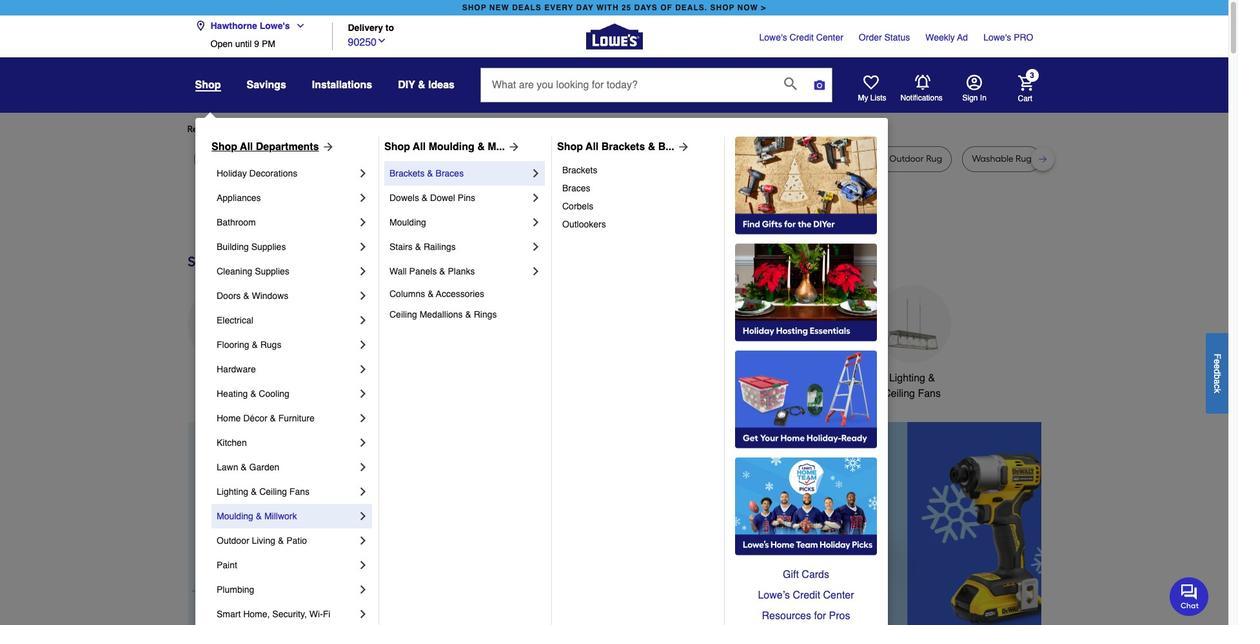 Task type: vqa. For each thing, say whether or not it's contained in the screenshot.
SHOP
yes



Task type: locate. For each thing, give the bounding box(es) containing it.
appliances link
[[217, 186, 357, 210]]

center left the order
[[817, 32, 844, 43]]

holiday
[[217, 168, 247, 179]]

chevron down image
[[377, 35, 387, 46]]

1 horizontal spatial shop
[[711, 3, 735, 12]]

1 vertical spatial smart
[[217, 610, 241, 620]]

1 e from the top
[[1213, 359, 1223, 364]]

resources for pros link
[[736, 607, 878, 626]]

2 vertical spatial moulding
[[217, 512, 253, 522]]

1 vertical spatial credit
[[793, 590, 821, 602]]

new
[[490, 3, 510, 12]]

supplies for building supplies
[[251, 242, 286, 252]]

all inside 'link'
[[240, 141, 253, 153]]

1 vertical spatial bathroom
[[694, 373, 739, 385]]

columns
[[390, 289, 425, 299]]

ceiling inside lighting & ceiling fans link
[[259, 487, 287, 497]]

supplies inside cleaning supplies link
[[255, 266, 290, 277]]

& inside 'link'
[[256, 512, 262, 522]]

status
[[885, 32, 911, 43]]

0 horizontal spatial brackets
[[390, 168, 425, 179]]

allen right desk
[[513, 154, 533, 165]]

décor
[[243, 414, 268, 424]]

0 vertical spatial center
[[817, 32, 844, 43]]

1 vertical spatial ceiling
[[884, 388, 916, 400]]

lowe's home team holiday picks. image
[[736, 458, 878, 556]]

panels
[[409, 266, 437, 277]]

chevron right image for stairs & railings
[[530, 241, 543, 254]]

0 horizontal spatial for
[[291, 124, 303, 135]]

fans inside 'lighting & ceiling fans'
[[918, 388, 941, 400]]

0 vertical spatial lighting & ceiling fans
[[884, 373, 941, 400]]

decorations
[[249, 168, 298, 179]]

arrow right image for shop all departments
[[319, 141, 335, 154]]

0 horizontal spatial fans
[[290, 487, 310, 497]]

gift
[[783, 570, 799, 581]]

0 horizontal spatial lighting & ceiling fans
[[217, 487, 310, 497]]

lowe's down >
[[760, 32, 788, 43]]

1 horizontal spatial area
[[575, 154, 594, 165]]

2 horizontal spatial lowe's
[[984, 32, 1012, 43]]

flooring & rugs link
[[217, 333, 357, 357]]

washable area rug
[[750, 154, 831, 165]]

1 horizontal spatial shop
[[385, 141, 410, 153]]

doors & windows link
[[217, 284, 357, 308]]

& inside button
[[929, 373, 936, 385]]

0 horizontal spatial you
[[305, 124, 320, 135]]

lowe's for lowe's pro
[[984, 32, 1012, 43]]

3 all from the left
[[586, 141, 599, 153]]

3 rug from the left
[[284, 154, 300, 165]]

ceiling inside ceiling medallions & rings link
[[390, 310, 417, 320]]

moulding up outdoor
[[217, 512, 253, 522]]

lowe's home improvement cart image
[[1019, 75, 1034, 91]]

e up b
[[1213, 364, 1223, 369]]

accessories
[[436, 289, 485, 299]]

dowels & dowel pins link
[[390, 186, 530, 210]]

0 vertical spatial kitchen
[[483, 373, 518, 385]]

2 e from the top
[[1213, 364, 1223, 369]]

chevron right image for outdoor living & patio
[[357, 535, 370, 548]]

0 vertical spatial ceiling
[[390, 310, 417, 320]]

1 horizontal spatial for
[[406, 124, 418, 135]]

cleaning supplies link
[[217, 259, 357, 284]]

kitchen inside "button"
[[483, 373, 518, 385]]

0 vertical spatial smart
[[786, 373, 813, 385]]

credit for lowe's
[[793, 590, 821, 602]]

0 vertical spatial supplies
[[251, 242, 286, 252]]

1 and from the left
[[535, 154, 552, 165]]

1 you from the left
[[305, 124, 320, 135]]

moulding for moulding & millwork
[[217, 512, 253, 522]]

lowe's up pm
[[260, 21, 290, 31]]

brackets for brackets
[[563, 165, 598, 176]]

1 shop from the left
[[212, 141, 237, 153]]

moulding link
[[390, 210, 530, 235]]

kitchen for kitchen
[[217, 438, 247, 448]]

shop up 5x8
[[212, 141, 237, 153]]

6 rug from the left
[[704, 154, 720, 165]]

credit inside 'link'
[[793, 590, 821, 602]]

braces up dowel
[[436, 168, 464, 179]]

0 horizontal spatial kitchen
[[217, 438, 247, 448]]

electrical link
[[217, 308, 357, 333]]

90250 button
[[348, 33, 387, 50]]

0 horizontal spatial home
[[217, 414, 241, 424]]

shop down more suggestions for you link
[[385, 141, 410, 153]]

3 shop from the left
[[557, 141, 583, 153]]

2 rug from the left
[[266, 154, 282, 165]]

chevron right image for wall panels & planks
[[530, 265, 543, 278]]

ad
[[958, 32, 969, 43]]

deals
[[512, 3, 542, 12]]

0 vertical spatial arrow right image
[[675, 141, 690, 154]]

holiday hosting essentials. image
[[736, 244, 878, 342]]

1 vertical spatial home
[[217, 414, 241, 424]]

lowe's credit center
[[760, 32, 844, 43]]

heating
[[217, 389, 248, 399]]

allen down b...
[[642, 154, 662, 165]]

rug 5x8
[[204, 154, 236, 165]]

2 vertical spatial ceiling
[[259, 487, 287, 497]]

1 vertical spatial kitchen
[[217, 438, 247, 448]]

flooring
[[217, 340, 249, 350]]

0 vertical spatial lighting
[[890, 373, 926, 385]]

1 horizontal spatial arrow right image
[[505, 141, 521, 154]]

0 horizontal spatial ceiling
[[259, 487, 287, 497]]

1 area from the left
[[330, 154, 349, 165]]

b
[[1213, 374, 1223, 379]]

rugs
[[260, 340, 282, 350]]

for for searches
[[291, 124, 303, 135]]

1 horizontal spatial you
[[420, 124, 435, 135]]

shop
[[462, 3, 487, 12], [711, 3, 735, 12]]

supplies for cleaning supplies
[[255, 266, 290, 277]]

1 horizontal spatial ceiling
[[390, 310, 417, 320]]

lowe's
[[260, 21, 290, 31], [760, 32, 788, 43], [984, 32, 1012, 43]]

you left the more
[[305, 124, 320, 135]]

chevron right image for lighting & ceiling fans
[[357, 486, 370, 499]]

0 horizontal spatial washable
[[750, 154, 792, 165]]

&
[[418, 79, 426, 91], [478, 141, 485, 153], [648, 141, 656, 153], [427, 168, 433, 179], [422, 193, 428, 203], [415, 242, 421, 252], [440, 266, 446, 277], [428, 289, 434, 299], [243, 291, 249, 301], [466, 310, 472, 320], [252, 340, 258, 350], [929, 373, 936, 385], [250, 389, 256, 399], [270, 414, 276, 424], [241, 463, 247, 473], [251, 487, 257, 497], [256, 512, 262, 522], [278, 536, 284, 547]]

roth for rug
[[683, 154, 702, 165]]

lowe's home improvement logo image
[[586, 8, 643, 65]]

1 horizontal spatial bathroom
[[694, 373, 739, 385]]

building
[[217, 242, 249, 252]]

building supplies
[[217, 242, 286, 252]]

1 vertical spatial center
[[824, 590, 855, 602]]

1 horizontal spatial roth
[[683, 154, 702, 165]]

shop left new
[[462, 3, 487, 12]]

2 horizontal spatial for
[[815, 611, 827, 623]]

outlookers
[[563, 219, 606, 230]]

2 allen from the left
[[642, 154, 662, 165]]

lowe's home improvement account image
[[967, 75, 982, 90]]

all for brackets
[[586, 141, 599, 153]]

credit for lowe's
[[790, 32, 814, 43]]

diy & ideas
[[398, 79, 455, 91]]

kitchen up lawn
[[217, 438, 247, 448]]

0 vertical spatial fans
[[918, 388, 941, 400]]

lighting inside 'lighting & ceiling fans'
[[890, 373, 926, 385]]

notifications
[[901, 93, 943, 102]]

arrow right image
[[319, 141, 335, 154], [505, 141, 521, 154]]

e
[[1213, 359, 1223, 364], [1213, 364, 1223, 369]]

0 horizontal spatial shop
[[212, 141, 237, 153]]

1 roth from the left
[[554, 154, 573, 165]]

you for recommended searches for you
[[305, 124, 320, 135]]

brackets down recommended searches for you heading
[[602, 141, 645, 153]]

order status link
[[859, 31, 911, 44]]

arrow right image inside shop all moulding & m... link
[[505, 141, 521, 154]]

you up "shop all moulding & m..."
[[420, 124, 435, 135]]

lighting & ceiling fans button
[[874, 286, 951, 402]]

home
[[816, 373, 844, 385], [217, 414, 241, 424]]

0 horizontal spatial shop
[[462, 3, 487, 12]]

appliances down holiday
[[217, 193, 261, 203]]

1 horizontal spatial and
[[664, 154, 681, 165]]

diy & ideas button
[[398, 74, 455, 97]]

chevron right image
[[357, 167, 370, 180], [357, 192, 370, 205], [530, 192, 543, 205], [357, 216, 370, 229], [530, 216, 543, 229], [357, 241, 370, 254], [530, 265, 543, 278], [357, 290, 370, 303], [357, 314, 370, 327], [357, 339, 370, 352], [357, 412, 370, 425], [357, 486, 370, 499], [357, 510, 370, 523], [357, 535, 370, 548], [357, 584, 370, 597]]

e up the d
[[1213, 359, 1223, 364]]

1 horizontal spatial washable
[[972, 154, 1014, 165]]

sign in
[[963, 94, 987, 103]]

allen and roth rug
[[642, 154, 720, 165]]

doors & windows
[[217, 291, 289, 301]]

1 horizontal spatial lowe's
[[760, 32, 788, 43]]

2 all from the left
[[413, 141, 426, 153]]

2 horizontal spatial area
[[794, 154, 813, 165]]

arrow right image inside shop all brackets & b... link
[[675, 141, 690, 154]]

moulding down dowels
[[390, 217, 426, 228]]

supplies up cleaning supplies
[[251, 242, 286, 252]]

0 horizontal spatial all
[[240, 141, 253, 153]]

1 horizontal spatial home
[[816, 373, 844, 385]]

chevron right image for kitchen
[[357, 437, 370, 450]]

all down recommended searches for you
[[240, 141, 253, 153]]

0 horizontal spatial bathroom
[[217, 217, 256, 228]]

1 horizontal spatial moulding
[[390, 217, 426, 228]]

1 all from the left
[[240, 141, 253, 153]]

1 horizontal spatial brackets
[[563, 165, 598, 176]]

moulding inside 'link'
[[217, 512, 253, 522]]

area rug
[[330, 154, 367, 165]]

f e e d b a c k
[[1213, 354, 1223, 393]]

holiday decorations link
[[217, 161, 357, 186]]

shop new deals every day with 25 days of deals. shop now >
[[462, 3, 767, 12]]

my
[[859, 94, 869, 103]]

lowe's wishes you and your family a happy hanukkah. image
[[187, 206, 1042, 238]]

0 vertical spatial bathroom
[[217, 217, 256, 228]]

chevron right image for flooring & rugs
[[357, 339, 370, 352]]

shop left now in the right top of the page
[[711, 3, 735, 12]]

gift cards link
[[736, 565, 878, 586]]

2 roth from the left
[[683, 154, 702, 165]]

all up 'furniture'
[[413, 141, 426, 153]]

3 area from the left
[[794, 154, 813, 165]]

1 horizontal spatial lighting & ceiling fans
[[884, 373, 941, 400]]

0 vertical spatial home
[[816, 373, 844, 385]]

cards
[[802, 570, 830, 581]]

0 horizontal spatial braces
[[436, 168, 464, 179]]

2 horizontal spatial all
[[586, 141, 599, 153]]

4 rug from the left
[[351, 154, 367, 165]]

0 horizontal spatial area
[[330, 154, 349, 165]]

chevron right image for home décor & furniture
[[357, 412, 370, 425]]

brackets down allen and roth area rug
[[563, 165, 598, 176]]

lighting & ceiling fans inside lighting & ceiling fans link
[[217, 487, 310, 497]]

& inside button
[[418, 79, 426, 91]]

up to 50 percent off select tools and accessories. image
[[454, 423, 1079, 626]]

kitchen left faucets
[[483, 373, 518, 385]]

roth up the braces link
[[683, 154, 702, 165]]

center up pros
[[824, 590, 855, 602]]

0 horizontal spatial roth
[[554, 154, 573, 165]]

get your home holiday-ready. image
[[736, 351, 878, 449]]

more
[[330, 124, 351, 135]]

1 horizontal spatial allen
[[642, 154, 662, 165]]

1 arrow right image from the left
[[319, 141, 335, 154]]

lowe's credit center
[[758, 590, 855, 602]]

day
[[577, 3, 594, 12]]

all for departments
[[240, 141, 253, 153]]

security,
[[273, 610, 307, 620]]

furniture
[[397, 154, 434, 165]]

lawn
[[217, 463, 238, 473]]

railings
[[424, 242, 456, 252]]

1 horizontal spatial fans
[[918, 388, 941, 400]]

1 vertical spatial appliances
[[201, 373, 251, 385]]

for up 'furniture'
[[406, 124, 418, 135]]

supplies up windows
[[255, 266, 290, 277]]

allen
[[513, 154, 533, 165], [642, 154, 662, 165]]

for left pros
[[815, 611, 827, 623]]

all for moulding
[[413, 141, 426, 153]]

shop all moulding & m... link
[[385, 139, 521, 155]]

1 vertical spatial moulding
[[390, 217, 426, 228]]

arrow right image down the more
[[319, 141, 335, 154]]

chevron right image for bathroom
[[357, 216, 370, 229]]

smart inside button
[[786, 373, 813, 385]]

0 horizontal spatial lowe's
[[260, 21, 290, 31]]

moulding for moulding
[[390, 217, 426, 228]]

2 horizontal spatial ceiling
[[884, 388, 916, 400]]

1 vertical spatial fans
[[290, 487, 310, 497]]

roth up corbels
[[554, 154, 573, 165]]

2 you from the left
[[420, 124, 435, 135]]

0 horizontal spatial lighting
[[217, 487, 248, 497]]

0 horizontal spatial smart
[[217, 610, 241, 620]]

holiday decorations
[[217, 168, 298, 179]]

for inside more suggestions for you link
[[406, 124, 418, 135]]

for up departments
[[291, 124, 303, 135]]

arrow right image right desk
[[505, 141, 521, 154]]

1 horizontal spatial braces
[[563, 183, 591, 194]]

2 and from the left
[[664, 154, 681, 165]]

washable
[[750, 154, 792, 165], [972, 154, 1014, 165]]

1 horizontal spatial smart
[[786, 373, 813, 385]]

brackets down 'furniture'
[[390, 168, 425, 179]]

for for suggestions
[[406, 124, 418, 135]]

25 days of deals. don't miss deals every day. same-day delivery on in-stock orders placed by 2 p m. image
[[187, 423, 396, 626]]

shop all moulding & m...
[[385, 141, 505, 153]]

weekly ad
[[926, 32, 969, 43]]

smart for smart home, security, wi-fi
[[217, 610, 241, 620]]

f
[[1213, 354, 1223, 359]]

lowe's inside 'link'
[[984, 32, 1012, 43]]

shop inside 'link'
[[212, 141, 237, 153]]

appliances up heating
[[201, 373, 251, 385]]

smart home button
[[776, 286, 853, 386]]

weekly ad link
[[926, 31, 969, 44]]

1 horizontal spatial kitchen
[[483, 373, 518, 385]]

lowe's credit center link
[[760, 31, 844, 44]]

0 vertical spatial braces
[[436, 168, 464, 179]]

0 vertical spatial appliances
[[217, 193, 261, 203]]

center inside 'link'
[[824, 590, 855, 602]]

home inside button
[[816, 373, 844, 385]]

1 washable from the left
[[750, 154, 792, 165]]

2 horizontal spatial moulding
[[429, 141, 475, 153]]

1 shop from the left
[[462, 3, 487, 12]]

0 horizontal spatial allen
[[513, 154, 533, 165]]

1 allen from the left
[[513, 154, 533, 165]]

arrow right image inside shop all departments 'link'
[[319, 141, 335, 154]]

moulding up desk
[[429, 141, 475, 153]]

chevron right image for heating & cooling
[[357, 388, 370, 401]]

2 arrow right image from the left
[[505, 141, 521, 154]]

credit up resources for pros link
[[793, 590, 821, 602]]

paint link
[[217, 554, 357, 578]]

0 horizontal spatial arrow right image
[[319, 141, 335, 154]]

2 area from the left
[[575, 154, 594, 165]]

1 horizontal spatial lighting
[[890, 373, 926, 385]]

departments
[[256, 141, 319, 153]]

arrow right image
[[675, 141, 690, 154], [1018, 535, 1031, 548]]

0 vertical spatial credit
[[790, 32, 814, 43]]

0 horizontal spatial moulding
[[217, 512, 253, 522]]

ideas
[[428, 79, 455, 91]]

up to 30 percent off select major appliances. plus, save up to an extra $750 on major appliances. image
[[0, 423, 454, 626]]

& inside "link"
[[250, 389, 256, 399]]

millwork
[[265, 512, 297, 522]]

b...
[[659, 141, 675, 153]]

0 horizontal spatial and
[[535, 154, 552, 165]]

None search field
[[481, 68, 833, 114]]

supplies inside the building supplies link
[[251, 242, 286, 252]]

you
[[305, 124, 320, 135], [420, 124, 435, 135]]

rug rug
[[266, 154, 300, 165]]

lowe's left pro
[[984, 32, 1012, 43]]

2 washable from the left
[[972, 154, 1014, 165]]

chevron right image for building supplies
[[357, 241, 370, 254]]

1 vertical spatial supplies
[[255, 266, 290, 277]]

shop up allen and roth area rug
[[557, 141, 583, 153]]

2 shop from the left
[[385, 141, 410, 153]]

1 vertical spatial lighting & ceiling fans
[[217, 487, 310, 497]]

braces up corbels
[[563, 183, 591, 194]]

chevron right image
[[530, 167, 543, 180], [530, 241, 543, 254], [357, 265, 370, 278], [357, 363, 370, 376], [357, 388, 370, 401], [357, 437, 370, 450], [357, 461, 370, 474], [357, 559, 370, 572], [357, 608, 370, 621]]

all down recommended searches for you heading
[[586, 141, 599, 153]]

1 horizontal spatial all
[[413, 141, 426, 153]]

more suggestions for you
[[330, 124, 435, 135]]

fans
[[918, 388, 941, 400], [290, 487, 310, 497]]

7 rug from the left
[[815, 154, 831, 165]]

weekly
[[926, 32, 956, 43]]

1 horizontal spatial arrow right image
[[1018, 535, 1031, 548]]

credit up 'search' icon
[[790, 32, 814, 43]]

2 horizontal spatial shop
[[557, 141, 583, 153]]

0 horizontal spatial arrow right image
[[675, 141, 690, 154]]



Task type: describe. For each thing, give the bounding box(es) containing it.
patio
[[287, 536, 307, 547]]

washable rug
[[972, 154, 1032, 165]]

my lists link
[[859, 75, 887, 103]]

kitchen for kitchen faucets
[[483, 373, 518, 385]]

lowe's credit center link
[[736, 586, 878, 607]]

lowe's home improvement lists image
[[864, 75, 879, 90]]

center for lowe's credit center
[[817, 32, 844, 43]]

appliances inside button
[[201, 373, 251, 385]]

and for allen and roth rug
[[664, 154, 681, 165]]

and for allen and roth area rug
[[535, 154, 552, 165]]

moulding & millwork link
[[217, 505, 357, 529]]

you for more suggestions for you
[[420, 124, 435, 135]]

corbels
[[563, 201, 594, 212]]

arrow right image for shop all moulding & m...
[[505, 141, 521, 154]]

smart for smart home
[[786, 373, 813, 385]]

dowel
[[430, 193, 456, 203]]

9 rug from the left
[[1016, 154, 1032, 165]]

resources for pros
[[762, 611, 851, 623]]

stairs & railings link
[[390, 235, 530, 259]]

columns & accessories link
[[390, 284, 543, 305]]

open until 9 pm
[[211, 39, 275, 49]]

moulding & millwork
[[217, 512, 297, 522]]

wi-
[[309, 610, 323, 620]]

8 rug from the left
[[927, 154, 943, 165]]

corbels link
[[563, 197, 716, 216]]

chevron right image for holiday decorations
[[357, 167, 370, 180]]

gift cards
[[783, 570, 830, 581]]

kitchen link
[[217, 431, 357, 456]]

2 shop from the left
[[711, 3, 735, 12]]

sign in button
[[963, 75, 987, 103]]

1 vertical spatial lighting
[[217, 487, 248, 497]]

open
[[211, 39, 233, 49]]

brackets link
[[563, 161, 716, 179]]

resources
[[762, 611, 812, 623]]

delivery to
[[348, 23, 394, 33]]

home décor & furniture link
[[217, 407, 357, 431]]

k
[[1213, 389, 1223, 393]]

braces link
[[563, 179, 716, 197]]

hawthorne lowe's
[[211, 21, 290, 31]]

lowe's inside button
[[260, 21, 290, 31]]

pro
[[1014, 32, 1034, 43]]

location image
[[195, 21, 206, 31]]

2 horizontal spatial brackets
[[602, 141, 645, 153]]

shop button
[[195, 79, 221, 92]]

wall
[[390, 266, 407, 277]]

fans inside lighting & ceiling fans link
[[290, 487, 310, 497]]

ceiling medallions & rings
[[390, 310, 497, 320]]

windows
[[252, 291, 289, 301]]

lists
[[871, 94, 887, 103]]

days
[[635, 3, 658, 12]]

plumbing link
[[217, 578, 357, 603]]

lowe's home improvement notification center image
[[915, 75, 931, 90]]

dowels & dowel pins
[[390, 193, 476, 203]]

stairs & railings
[[390, 242, 456, 252]]

1 rug from the left
[[204, 154, 220, 165]]

searches
[[251, 124, 289, 135]]

allen for allen and roth area rug
[[513, 154, 533, 165]]

indoor outdoor rug
[[861, 154, 943, 165]]

medallions
[[420, 310, 463, 320]]

chevron right image for hardware
[[357, 363, 370, 376]]

5 rug from the left
[[596, 154, 612, 165]]

order
[[859, 32, 882, 43]]

chevron right image for cleaning supplies
[[357, 265, 370, 278]]

washable for washable area rug
[[750, 154, 792, 165]]

shop for shop all departments
[[212, 141, 237, 153]]

diy
[[398, 79, 415, 91]]

washable for washable rug
[[972, 154, 1014, 165]]

appliances button
[[187, 286, 265, 386]]

0 vertical spatial moulding
[[429, 141, 475, 153]]

shop for shop all moulding & m...
[[385, 141, 410, 153]]

scroll to item #2 image
[[694, 624, 728, 626]]

>
[[762, 3, 767, 12]]

pm
[[262, 39, 275, 49]]

recommended searches for you heading
[[187, 123, 1042, 136]]

savings button
[[247, 74, 286, 97]]

chevron right image for paint
[[357, 559, 370, 572]]

center for lowe's credit center
[[824, 590, 855, 602]]

chevron right image for doors & windows
[[357, 290, 370, 303]]

shop 25 days of deals by category image
[[187, 251, 1042, 273]]

chevron right image for electrical
[[357, 314, 370, 327]]

c
[[1213, 384, 1223, 389]]

garden
[[249, 463, 280, 473]]

fi
[[323, 610, 331, 620]]

lowe's for lowe's credit center
[[760, 32, 788, 43]]

recommended
[[187, 124, 250, 135]]

chat invite button image
[[1170, 577, 1210, 617]]

d
[[1213, 369, 1223, 374]]

outlookers link
[[563, 216, 716, 234]]

my lists
[[859, 94, 887, 103]]

outdoor
[[890, 154, 925, 165]]

Search Query text field
[[481, 68, 774, 102]]

chevron right image for smart home, security, wi-fi
[[357, 608, 370, 621]]

cleaning supplies
[[217, 266, 290, 277]]

every
[[545, 3, 574, 12]]

sign
[[963, 94, 979, 103]]

chevron right image for plumbing
[[357, 584, 370, 597]]

search image
[[785, 77, 798, 90]]

find gifts for the diyer. image
[[736, 137, 878, 235]]

chevron right image for lawn & garden
[[357, 461, 370, 474]]

hardware
[[217, 365, 256, 375]]

3
[[1031, 71, 1035, 80]]

chevron right image for moulding & millwork
[[357, 510, 370, 523]]

recommended searches for you
[[187, 124, 320, 135]]

faucets
[[521, 373, 557, 385]]

stairs
[[390, 242, 413, 252]]

home,
[[243, 610, 270, 620]]

savings
[[247, 79, 286, 91]]

furniture
[[279, 414, 315, 424]]

roth for area
[[554, 154, 573, 165]]

chevron right image for brackets & braces
[[530, 167, 543, 180]]

lowe's pro
[[984, 32, 1034, 43]]

pins
[[458, 193, 476, 203]]

ceiling inside 'lighting & ceiling fans'
[[884, 388, 916, 400]]

1 vertical spatial arrow right image
[[1018, 535, 1031, 548]]

lighting & ceiling fans inside lighting & ceiling fans button
[[884, 373, 941, 400]]

delivery
[[348, 23, 383, 33]]

shop all departments
[[212, 141, 319, 153]]

shop new deals every day with 25 days of deals. shop now > link
[[460, 0, 769, 15]]

camera image
[[814, 79, 827, 92]]

flooring & rugs
[[217, 340, 282, 350]]

allen for allen and roth rug
[[642, 154, 662, 165]]

bathroom inside button
[[694, 373, 739, 385]]

in
[[981, 94, 987, 103]]

kitchen faucets
[[483, 373, 557, 385]]

chevron down image
[[290, 21, 306, 31]]

1 vertical spatial braces
[[563, 183, 591, 194]]

installations
[[312, 79, 372, 91]]

shop all brackets & b... link
[[557, 139, 690, 155]]

bathroom link
[[217, 210, 357, 235]]

for inside resources for pros link
[[815, 611, 827, 623]]

living
[[252, 536, 276, 547]]

doors
[[217, 291, 241, 301]]

until
[[235, 39, 252, 49]]

building supplies link
[[217, 235, 357, 259]]

ceiling medallions & rings link
[[390, 305, 543, 325]]

9
[[254, 39, 259, 49]]

chevron right image for moulding
[[530, 216, 543, 229]]

cooling
[[259, 389, 290, 399]]

brackets for brackets & braces
[[390, 168, 425, 179]]

now
[[738, 3, 759, 12]]

shop for shop all brackets & b...
[[557, 141, 583, 153]]

chevron right image for dowels & dowel pins
[[530, 192, 543, 205]]

chevron right image for appliances
[[357, 192, 370, 205]]



